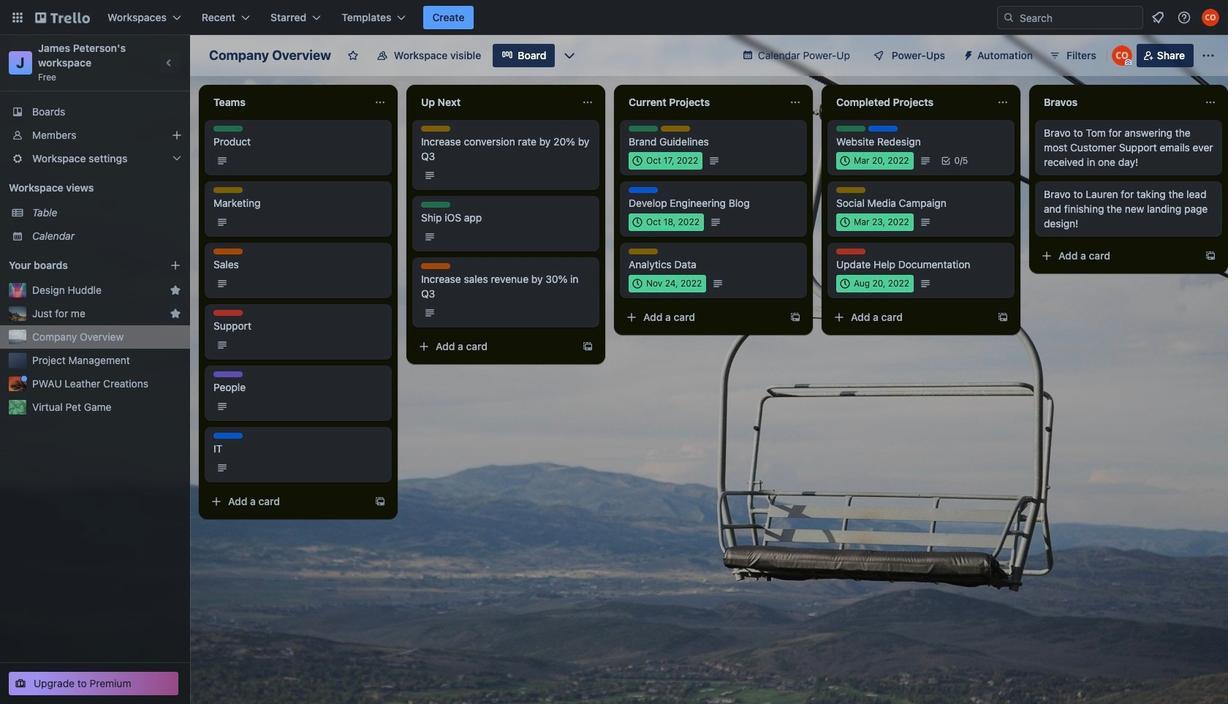 Task type: vqa. For each thing, say whether or not it's contained in the screenshot.
Color: red, title: "Support" element
yes



Task type: describe. For each thing, give the bounding box(es) containing it.
show menu image
[[1201, 48, 1216, 63]]

open information menu image
[[1177, 10, 1192, 25]]

star or unstar board image
[[347, 50, 359, 61]]

1 horizontal spatial christina overa (christinaovera) image
[[1202, 9, 1219, 26]]

search image
[[1003, 12, 1015, 23]]

2 vertical spatial color: blue, title: "it" element
[[213, 433, 243, 439]]

1 starred icon image from the top
[[170, 284, 181, 296]]

1 vertical spatial color: orange, title: "sales" element
[[421, 263, 450, 269]]

0 horizontal spatial color: orange, title: "sales" element
[[213, 249, 243, 254]]

add board image
[[170, 260, 181, 271]]

1 vertical spatial color: blue, title: "it" element
[[629, 187, 658, 193]]

sm image
[[957, 44, 977, 64]]

this member is an admin of this board. image
[[1125, 59, 1132, 66]]



Task type: locate. For each thing, give the bounding box(es) containing it.
create from template… image
[[997, 311, 1009, 323]]

color: orange, title: "sales" element
[[213, 249, 243, 254], [421, 263, 450, 269]]

christina overa (christinaovera) image right open information menu icon
[[1202, 9, 1219, 26]]

color: purple, title: "people" element
[[213, 371, 243, 377]]

1 vertical spatial starred icon image
[[170, 308, 181, 319]]

None checkbox
[[629, 152, 703, 170], [836, 152, 914, 170], [836, 213, 914, 231], [629, 275, 706, 292], [629, 152, 703, 170], [836, 152, 914, 170], [836, 213, 914, 231], [629, 275, 706, 292]]

starred icon image
[[170, 284, 181, 296], [170, 308, 181, 319]]

1 horizontal spatial color: blue, title: "it" element
[[629, 187, 658, 193]]

color: yellow, title: "marketing" element
[[421, 126, 450, 132], [661, 126, 690, 132], [213, 187, 243, 193], [836, 187, 866, 193], [629, 249, 658, 254]]

0 vertical spatial color: blue, title: "it" element
[[869, 126, 898, 132]]

Search field
[[1015, 7, 1143, 28]]

1 vertical spatial christina overa (christinaovera) image
[[1112, 45, 1132, 66]]

primary element
[[0, 0, 1228, 35]]

color: red, title: "support" element
[[836, 249, 866, 254], [213, 310, 243, 316]]

None checkbox
[[629, 213, 704, 231], [836, 275, 914, 292], [629, 213, 704, 231], [836, 275, 914, 292]]

0 vertical spatial christina overa (christinaovera) image
[[1202, 9, 1219, 26]]

create from template… image
[[1205, 250, 1217, 262], [790, 311, 801, 323], [582, 341, 594, 352], [374, 496, 386, 507]]

1 vertical spatial color: red, title: "support" element
[[213, 310, 243, 316]]

2 starred icon image from the top
[[170, 308, 181, 319]]

christina overa (christinaovera) image
[[1202, 9, 1219, 26], [1112, 45, 1132, 66]]

0 notifications image
[[1149, 9, 1167, 26]]

None text field
[[205, 91, 368, 114], [828, 91, 991, 114], [1035, 91, 1199, 114], [205, 91, 368, 114], [828, 91, 991, 114], [1035, 91, 1199, 114]]

workspace navigation collapse icon image
[[159, 53, 180, 73]]

your boards with 6 items element
[[9, 257, 148, 274]]

None text field
[[412, 91, 576, 114], [620, 91, 784, 114], [412, 91, 576, 114], [620, 91, 784, 114]]

1 horizontal spatial color: red, title: "support" element
[[836, 249, 866, 254]]

0 vertical spatial starred icon image
[[170, 284, 181, 296]]

0 vertical spatial color: red, title: "support" element
[[836, 249, 866, 254]]

color: green, title: "product" element
[[213, 126, 243, 132], [629, 126, 658, 132], [836, 126, 866, 132], [421, 202, 450, 208]]

back to home image
[[35, 6, 90, 29]]

customize views image
[[562, 48, 577, 63]]

1 horizontal spatial color: orange, title: "sales" element
[[421, 263, 450, 269]]

0 horizontal spatial color: red, title: "support" element
[[213, 310, 243, 316]]

christina overa (christinaovera) image down search field
[[1112, 45, 1132, 66]]

0 horizontal spatial christina overa (christinaovera) image
[[1112, 45, 1132, 66]]

Board name text field
[[202, 44, 338, 67]]

0 vertical spatial color: orange, title: "sales" element
[[213, 249, 243, 254]]

2 horizontal spatial color: blue, title: "it" element
[[869, 126, 898, 132]]

0 horizontal spatial color: blue, title: "it" element
[[213, 433, 243, 439]]

color: blue, title: "it" element
[[869, 126, 898, 132], [629, 187, 658, 193], [213, 433, 243, 439]]



